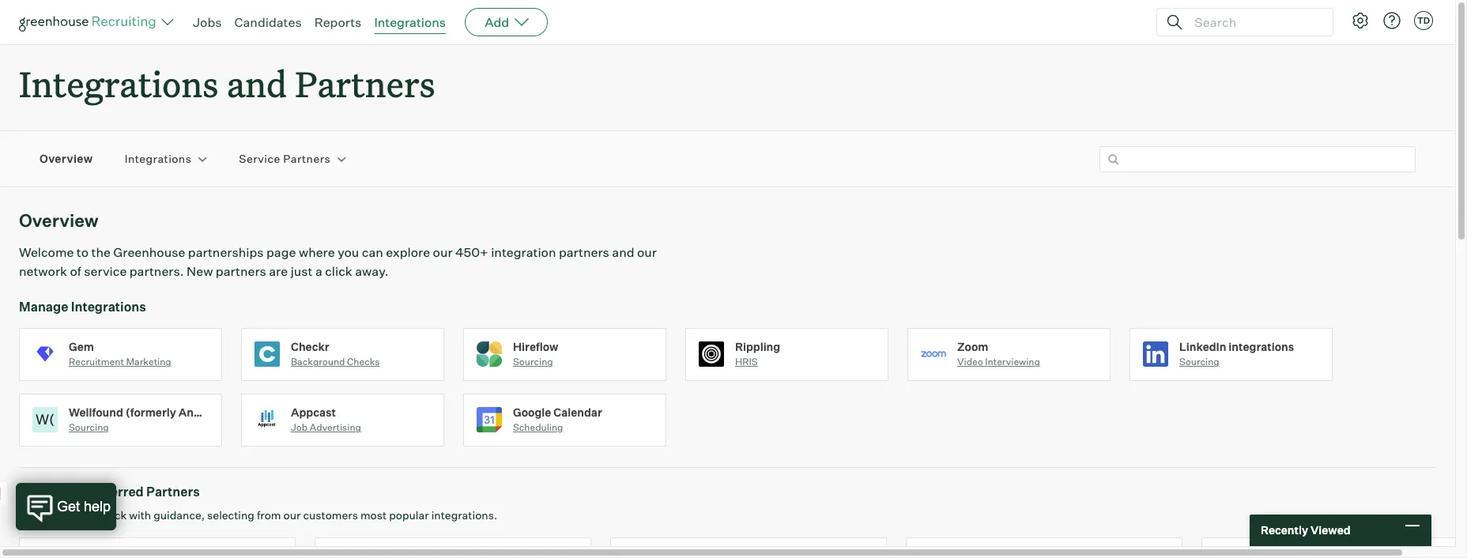 Task type: locate. For each thing, give the bounding box(es) containing it.
rippling
[[735, 340, 780, 353]]

sourcing down hireflow
[[513, 356, 553, 368]]

2 vertical spatial partners
[[146, 484, 200, 500]]

stack
[[99, 508, 127, 522]]

build your tech stack with guidance, selecting from our customers most popular integrations.
[[19, 508, 497, 522]]

None text field
[[1100, 146, 1416, 172]]

1 horizontal spatial our
[[433, 244, 453, 260]]

customer-preferred partners
[[19, 484, 200, 500]]

guidance,
[[154, 508, 205, 522]]

from
[[257, 508, 281, 522]]

recruitment
[[69, 356, 124, 368]]

hireflow
[[513, 340, 558, 353]]

overview
[[40, 152, 93, 166], [19, 210, 99, 231]]

partnerships
[[188, 244, 264, 260]]

and
[[227, 60, 287, 107], [612, 244, 634, 260]]

greenhouse recruiting image
[[19, 13, 161, 32]]

popular
[[389, 508, 429, 522]]

1 vertical spatial and
[[612, 244, 634, 260]]

page
[[266, 244, 296, 260]]

2 horizontal spatial sourcing
[[1179, 356, 1220, 368]]

0 horizontal spatial integrations link
[[125, 151, 192, 167]]

partners.
[[129, 263, 184, 279]]

appcast
[[291, 405, 336, 419]]

video
[[957, 356, 983, 368]]

viewed
[[1311, 524, 1351, 537]]

and inside 'welcome to the greenhouse partnerships page where you can explore our 450+ integration partners and our network of service partners. new partners are just a click away.'
[[612, 244, 634, 260]]

sourcing
[[513, 356, 553, 368], [1179, 356, 1220, 368], [69, 421, 109, 433]]

build
[[19, 508, 46, 522]]

integrations
[[374, 14, 446, 30], [19, 60, 218, 107], [125, 152, 192, 166], [71, 299, 146, 315]]

candidates
[[234, 14, 302, 30]]

1 horizontal spatial and
[[612, 244, 634, 260]]

0 vertical spatial partners
[[295, 60, 435, 107]]

0 vertical spatial partners
[[559, 244, 609, 260]]

partners
[[295, 60, 435, 107], [283, 152, 331, 166], [146, 484, 200, 500]]

can
[[362, 244, 383, 260]]

selecting
[[207, 508, 254, 522]]

0 horizontal spatial sourcing
[[69, 421, 109, 433]]

where
[[299, 244, 335, 260]]

partners for integrations and partners
[[295, 60, 435, 107]]

1 vertical spatial partners
[[283, 152, 331, 166]]

0 horizontal spatial our
[[283, 508, 301, 522]]

job
[[291, 421, 308, 433]]

1 vertical spatial integrations link
[[125, 151, 192, 167]]

hris
[[735, 356, 758, 368]]

gem recruitment marketing
[[69, 340, 171, 368]]

sourcing inside wellfound (formerly angellist talent) sourcing
[[69, 421, 109, 433]]

angellist
[[178, 405, 230, 419]]

customer-
[[19, 484, 85, 500]]

0 vertical spatial integrations link
[[374, 14, 446, 30]]

checkr background checks
[[291, 340, 380, 368]]

linkedin
[[1179, 340, 1226, 353]]

partners right service
[[283, 152, 331, 166]]

explore
[[386, 244, 430, 260]]

partners down reports link
[[295, 60, 435, 107]]

sourcing down linkedin
[[1179, 356, 1220, 368]]

scheduling
[[513, 421, 563, 433]]

partners down "partnerships"
[[216, 263, 266, 279]]

appcast job advertising
[[291, 405, 361, 433]]

0 horizontal spatial partners
[[216, 263, 266, 279]]

greenhouse
[[113, 244, 185, 260]]

interviewing
[[985, 356, 1040, 368]]

integrations link
[[374, 14, 446, 30], [125, 151, 192, 167]]

partners right integration
[[559, 244, 609, 260]]

your
[[48, 508, 71, 522]]

0 vertical spatial and
[[227, 60, 287, 107]]

sourcing down wellfound
[[69, 421, 109, 433]]

to
[[77, 244, 89, 260]]

google
[[513, 405, 551, 419]]

zoom
[[957, 340, 988, 353]]

1 horizontal spatial sourcing
[[513, 356, 553, 368]]

our
[[433, 244, 453, 260], [637, 244, 657, 260], [283, 508, 301, 522]]

reports
[[314, 14, 362, 30]]

w(
[[36, 411, 55, 428]]

partners up the guidance,
[[146, 484, 200, 500]]

click
[[325, 263, 352, 279]]

integrations and partners
[[19, 60, 435, 107]]

away.
[[355, 263, 389, 279]]

partners
[[559, 244, 609, 260], [216, 263, 266, 279]]

network
[[19, 263, 67, 279]]

manage integrations
[[19, 299, 146, 315]]



Task type: describe. For each thing, give the bounding box(es) containing it.
sourcing inside linkedin integrations sourcing
[[1179, 356, 1220, 368]]

td button
[[1414, 11, 1433, 30]]

customers
[[303, 508, 358, 522]]

jobs link
[[193, 14, 222, 30]]

reports link
[[314, 14, 362, 30]]

are
[[269, 263, 288, 279]]

sourcing inside hireflow sourcing
[[513, 356, 553, 368]]

1 vertical spatial partners
[[216, 263, 266, 279]]

add button
[[465, 8, 548, 36]]

you
[[338, 244, 359, 260]]

integrations
[[1229, 340, 1294, 353]]

checks
[[347, 356, 380, 368]]

gem
[[69, 340, 94, 353]]

candidates link
[[234, 14, 302, 30]]

linkedin integrations sourcing
[[1179, 340, 1294, 368]]

wellfound
[[69, 405, 123, 419]]

service partners link
[[239, 151, 331, 167]]

jobs
[[193, 14, 222, 30]]

preferred
[[85, 484, 144, 500]]

checkr
[[291, 340, 329, 353]]

talent)
[[233, 405, 271, 419]]

welcome to the greenhouse partnerships page where you can explore our 450+ integration partners and our network of service partners. new partners are just a click away.
[[19, 244, 657, 279]]

1 horizontal spatial integrations link
[[374, 14, 446, 30]]

welcome
[[19, 244, 74, 260]]

manage
[[19, 299, 68, 315]]

add
[[485, 14, 509, 30]]

integration
[[491, 244, 556, 260]]

most
[[360, 508, 387, 522]]

recently viewed
[[1261, 524, 1351, 537]]

integrations.
[[431, 508, 497, 522]]

tech
[[73, 508, 96, 522]]

wellfound (formerly angellist talent) sourcing
[[69, 405, 271, 433]]

marketing
[[126, 356, 171, 368]]

service
[[239, 152, 280, 166]]

0 vertical spatial overview
[[40, 152, 93, 166]]

service
[[84, 263, 127, 279]]

service partners
[[239, 152, 331, 166]]

td button
[[1411, 8, 1436, 33]]

a
[[315, 263, 322, 279]]

450+
[[455, 244, 488, 260]]

partners inside the service partners link
[[283, 152, 331, 166]]

td
[[1417, 15, 1430, 26]]

of
[[70, 263, 81, 279]]

the
[[91, 244, 111, 260]]

configure image
[[1351, 11, 1370, 30]]

calendar
[[554, 405, 602, 419]]

overview link
[[40, 151, 93, 167]]

(formerly
[[125, 405, 176, 419]]

with
[[129, 508, 151, 522]]

rippling hris
[[735, 340, 780, 368]]

2 horizontal spatial our
[[637, 244, 657, 260]]

1 vertical spatial overview
[[19, 210, 99, 231]]

0 horizontal spatial and
[[227, 60, 287, 107]]

Search text field
[[1190, 11, 1319, 34]]

background
[[291, 356, 345, 368]]

recently
[[1261, 524, 1308, 537]]

zoom video interviewing
[[957, 340, 1040, 368]]

1 horizontal spatial partners
[[559, 244, 609, 260]]

advertising
[[310, 421, 361, 433]]

hireflow sourcing
[[513, 340, 558, 368]]

google calendar scheduling
[[513, 405, 602, 433]]

new
[[187, 263, 213, 279]]

just
[[291, 263, 313, 279]]

partners for customer-preferred partners
[[146, 484, 200, 500]]



Task type: vqa. For each thing, say whether or not it's contained in the screenshot.
Sa
no



